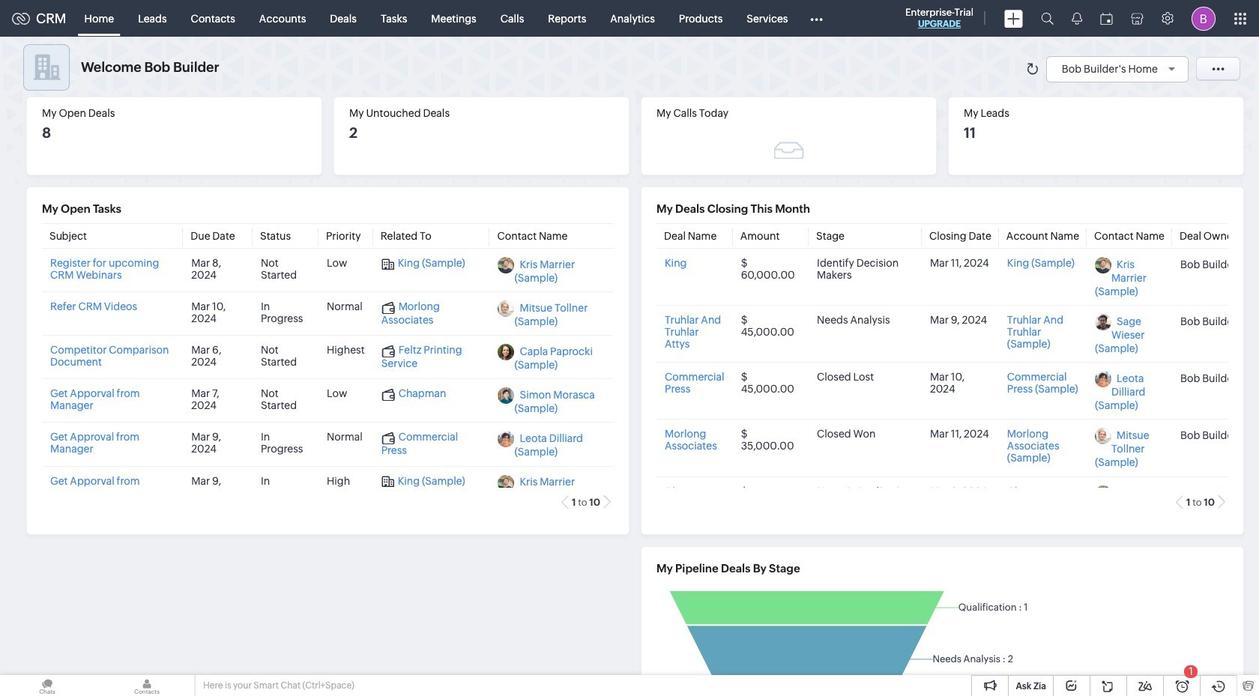 Task type: describe. For each thing, give the bounding box(es) containing it.
create menu image
[[1005, 9, 1024, 27]]

profile image
[[1192, 6, 1216, 30]]

profile element
[[1183, 0, 1225, 36]]

search element
[[1033, 0, 1063, 37]]

chats image
[[0, 676, 94, 697]]

contacts image
[[100, 676, 194, 697]]

Other Modules field
[[801, 6, 833, 30]]

search image
[[1042, 12, 1054, 25]]

logo image
[[12, 12, 30, 24]]

calendar image
[[1101, 12, 1114, 24]]



Task type: vqa. For each thing, say whether or not it's contained in the screenshot.
'Contacts' image
yes



Task type: locate. For each thing, give the bounding box(es) containing it.
signals image
[[1072, 12, 1083, 25]]

signals element
[[1063, 0, 1092, 37]]

create menu element
[[996, 0, 1033, 36]]



